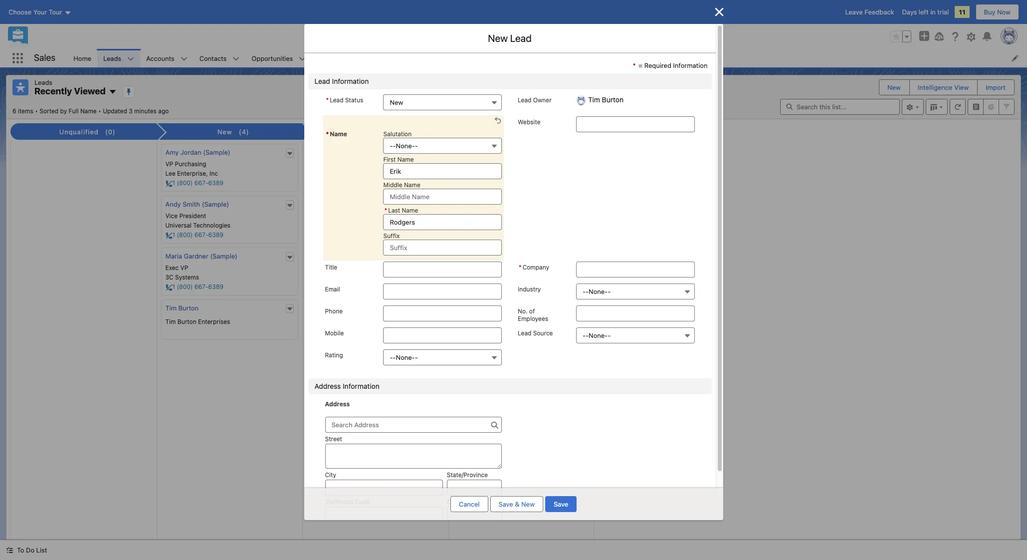 Task type: vqa. For each thing, say whether or not it's contained in the screenshot.
fun
no



Task type: locate. For each thing, give the bounding box(es) containing it.
1 horizontal spatial leads
[[103, 54, 121, 62]]

2 save from the left
[[554, 500, 569, 508]]

website
[[518, 118, 541, 126]]

State/Province text field
[[447, 480, 502, 496]]

click to dial disabled image down the 'inc'
[[165, 179, 284, 187]]

sarah
[[311, 148, 329, 156]]

intelligence
[[918, 83, 953, 91]]

middle
[[384, 181, 403, 189]]

(sample) up 'administrator'
[[350, 148, 377, 156]]

2 text default image from the top
[[287, 254, 294, 261]]

none- inside rating button
[[396, 353, 415, 361]]

0 horizontal spatial •
[[35, 107, 38, 115]]

1 vertical spatial address
[[325, 400, 350, 408]]

--none--
[[583, 288, 611, 296], [583, 331, 611, 339], [390, 353, 418, 361]]

(sample) up the 'inc'
[[203, 148, 231, 156]]

title
[[325, 264, 338, 271]]

salutation --none--
[[384, 130, 418, 150]]

Search Address text field
[[325, 417, 502, 433]]

1 text default image from the top
[[287, 202, 294, 209]]

burton for tim burton
[[178, 304, 199, 312]]

--none-- up no. of employees text box
[[583, 288, 611, 296]]

* lead status
[[326, 96, 363, 104]]

tim up tim burton enterprises
[[165, 304, 177, 312]]

information inside director, information technology green dot publishing
[[483, 160, 516, 168]]

text default image up first name text field
[[433, 150, 440, 157]]

none- inside --none-- button
[[589, 288, 608, 296]]

president
[[179, 212, 206, 220]]

leads down sales
[[34, 78, 52, 86]]

lead for lead source
[[518, 329, 532, 337]]

tim burton enterprises
[[165, 318, 230, 325]]

(sample) for maria gardner (sample)
[[210, 252, 238, 260]]

--none-- inside --none-- button
[[583, 288, 611, 296]]

save & new button
[[490, 496, 544, 512]]

1 horizontal spatial save
[[554, 500, 569, 508]]

(sample) right gardner
[[210, 252, 238, 260]]

amy jordan (sample)
[[165, 148, 231, 156]]

do
[[26, 546, 34, 554]]

required
[[645, 61, 672, 69]]

text default image left sarah
[[287, 150, 294, 157]]

0 vertical spatial address
[[315, 382, 341, 390]]

group
[[891, 30, 912, 42]]

import button
[[979, 80, 1014, 95]]

1 save from the left
[[499, 500, 513, 508]]

salutation
[[384, 130, 412, 138]]

none- down no. of employees text box
[[589, 331, 608, 339]]

0 vertical spatial --none--
[[583, 288, 611, 296]]

inverse image
[[714, 6, 726, 18]]

recently viewed
[[34, 86, 106, 96]]

* down lead information
[[326, 96, 329, 104]]

information down the rating
[[343, 382, 380, 390]]

save left the &
[[499, 500, 513, 508]]

• left updated
[[98, 107, 101, 115]]

system administrator medlife, inc.
[[311, 160, 372, 177]]

none- for industry
[[589, 288, 608, 296]]

Street text field
[[325, 444, 502, 469]]

recently viewed|leads|list view element
[[6, 75, 1022, 540]]

list
[[68, 49, 1028, 67]]

text default image left "to"
[[6, 547, 13, 554]]

dot
[[476, 170, 486, 177]]

* left company
[[519, 264, 522, 271]]

list containing home
[[68, 49, 1028, 67]]

* up sarah
[[326, 130, 329, 138]]

none- down mobile text box
[[396, 353, 415, 361]]

0 vertical spatial vp
[[165, 160, 173, 168]]

click to dial disabled image down 'administrator'
[[311, 179, 430, 187]]

name for first
[[398, 156, 414, 163]]

Suffix text field
[[384, 240, 502, 256]]

0 vertical spatial leads
[[103, 54, 121, 62]]

opportunities list item
[[246, 49, 312, 67]]

information up the status
[[332, 77, 369, 85]]

address for address
[[325, 400, 350, 408]]

(sample) up technologies
[[202, 200, 229, 208]]

cancel
[[459, 500, 480, 508]]

tim down tim burton link
[[165, 318, 176, 325]]

1 vertical spatial tim
[[165, 318, 176, 325]]

text default image for andy smith (sample)
[[287, 202, 294, 209]]

(sample) for sarah loehr (sample)
[[350, 148, 377, 156]]

accounts list item
[[140, 49, 194, 67]]

1 vertical spatial vp
[[181, 264, 188, 271]]

inc
[[210, 170, 218, 177]]

•
[[35, 107, 38, 115], [98, 107, 101, 115]]

none- up no. of employees text box
[[589, 288, 608, 296]]

0 vertical spatial burton
[[178, 304, 199, 312]]

--none-- inside lead source, --none-- button
[[583, 331, 611, 339]]

1 vertical spatial text default image
[[287, 254, 294, 261]]

buy now button
[[976, 4, 1020, 20]]

text default image
[[287, 150, 294, 157], [433, 150, 440, 157], [287, 306, 294, 313], [6, 547, 13, 554]]

* left last
[[385, 207, 387, 214]]

0 horizontal spatial leads
[[34, 78, 52, 86]]

text default image left phone
[[287, 306, 294, 313]]

lead
[[511, 32, 532, 44], [315, 77, 330, 85], [330, 96, 344, 104], [518, 96, 532, 104], [518, 329, 532, 337]]

information for lead information
[[332, 77, 369, 85]]

name right the middle
[[404, 181, 421, 189]]

none- inside lead source, --none-- button
[[589, 331, 608, 339]]

david
[[458, 148, 475, 156]]

click to dial disabled image for andy smith (sample)
[[165, 231, 284, 239]]

information for director, information technology green dot publishing
[[483, 160, 516, 168]]

--none-- down mobile text box
[[390, 353, 418, 361]]

None text field
[[577, 262, 695, 278]]

First Name text field
[[384, 163, 502, 179]]

0 vertical spatial text default image
[[287, 202, 294, 209]]

burton down tim burton
[[178, 318, 197, 325]]

phone
[[325, 307, 343, 315]]

save right the &
[[554, 500, 569, 508]]

text default image
[[287, 202, 294, 209], [287, 254, 294, 261]]

1 horizontal spatial list item
[[562, 49, 602, 67]]

--none-- for lead source
[[583, 331, 611, 339]]

-
[[390, 142, 393, 150], [393, 142, 396, 150], [415, 142, 418, 150], [583, 288, 586, 296], [586, 288, 589, 296], [608, 288, 611, 296], [583, 331, 586, 339], [586, 331, 589, 339], [608, 331, 611, 339], [390, 353, 393, 361], [393, 353, 396, 361], [415, 353, 418, 361]]

none search field inside recently viewed|leads|list view element
[[781, 99, 901, 115]]

amy
[[165, 148, 179, 156]]

Rating button
[[384, 349, 502, 365]]

save inside button
[[554, 500, 569, 508]]

publishing
[[488, 170, 517, 177]]

1 vertical spatial burton
[[178, 318, 197, 325]]

burton up tim burton enterprises
[[178, 304, 199, 312]]

save inside button
[[499, 500, 513, 508]]

new lead
[[488, 32, 532, 44]]

save for save & new
[[499, 500, 513, 508]]

address
[[315, 382, 341, 390], [325, 400, 350, 408]]

*
[[633, 61, 636, 69], [326, 96, 329, 104], [326, 130, 329, 138], [385, 207, 387, 214], [519, 264, 522, 271]]

--none-- for rating
[[390, 353, 418, 361]]

sorted
[[40, 107, 58, 115]]

2 vertical spatial --none--
[[390, 353, 418, 361]]

save for save
[[554, 500, 569, 508]]

Search Recently Viewed list view. search field
[[781, 99, 901, 115]]

City text field
[[325, 480, 443, 496]]

click to dial disabled image up enterprises
[[165, 283, 284, 291]]

david adelson (sample)
[[458, 148, 530, 156]]

lead information
[[315, 77, 369, 85]]

2 • from the left
[[98, 107, 101, 115]]

list item
[[364, 49, 406, 67], [562, 49, 602, 67]]

lead source
[[518, 329, 553, 337]]

--none-- down no. of employees text box
[[583, 331, 611, 339]]

(sample)
[[203, 148, 231, 156], [350, 148, 377, 156], [502, 148, 530, 156], [202, 200, 229, 208], [210, 252, 238, 260]]

1 vertical spatial --none--
[[583, 331, 611, 339]]

company
[[523, 264, 550, 271]]

None search field
[[781, 99, 901, 115]]

tim for tim burton
[[165, 304, 177, 312]]

(sample) down nurturing
[[502, 148, 530, 156]]

street
[[325, 435, 342, 443]]

home
[[74, 54, 91, 62]]

1 horizontal spatial •
[[98, 107, 101, 115]]

tim
[[165, 304, 177, 312], [165, 318, 176, 325]]

1 tim from the top
[[165, 304, 177, 312]]

industry
[[518, 286, 541, 293]]

click to dial disabled image
[[165, 179, 284, 187], [311, 179, 430, 187], [458, 179, 576, 187], [165, 231, 284, 239], [165, 283, 284, 291]]

0 horizontal spatial list item
[[364, 49, 406, 67]]

vp up the 'lee'
[[165, 160, 173, 168]]

Title text field
[[384, 262, 502, 278]]

* name
[[326, 130, 347, 138]]

0 horizontal spatial save
[[499, 500, 513, 508]]

2 tim from the top
[[165, 318, 176, 325]]

universal
[[165, 222, 192, 229]]

leads right the home link
[[103, 54, 121, 62]]

sarah loehr (sample) link
[[311, 148, 377, 156]]

information up publishing
[[483, 160, 516, 168]]

gardner
[[184, 252, 208, 260]]

* last name
[[385, 207, 419, 214]]

vp up 'systems'
[[181, 264, 188, 271]]

leads inside list item
[[103, 54, 121, 62]]

code
[[355, 498, 370, 506]]

new inside new button
[[888, 83, 901, 91]]

click to dial disabled image down technologies
[[165, 231, 284, 239]]

address down the rating
[[315, 382, 341, 390]]

sales
[[34, 53, 56, 63]]

address information
[[315, 382, 380, 390]]

name up loehr
[[330, 130, 347, 138]]

* left =
[[633, 61, 636, 69]]

import
[[987, 83, 1006, 91]]

new button
[[880, 80, 909, 95]]

Industry button
[[577, 284, 695, 300]]

new
[[488, 32, 508, 44], [888, 83, 901, 91], [390, 98, 404, 106], [218, 128, 232, 136], [522, 500, 535, 508]]

name inside recently viewed|leads|list view element
[[80, 107, 97, 115]]

Lead Status, New button
[[384, 94, 502, 110]]

0 vertical spatial tim
[[165, 304, 177, 312]]

contacts list item
[[194, 49, 246, 67]]

click to dial disabled image for maria gardner (sample)
[[165, 283, 284, 291]]

director,
[[458, 160, 482, 168]]

name right last
[[402, 207, 419, 214]]

director, information technology green dot publishing
[[458, 160, 550, 177]]

1 • from the left
[[35, 107, 38, 115]]

name right "full"
[[80, 107, 97, 115]]

information
[[674, 61, 708, 69], [332, 77, 369, 85], [483, 160, 516, 168], [343, 382, 380, 390]]

• right items
[[35, 107, 38, 115]]

systems
[[175, 273, 199, 281]]

zip/postal
[[325, 498, 354, 506]]

name right first
[[398, 156, 414, 163]]

0 horizontal spatial vp
[[165, 160, 173, 168]]

administrator
[[334, 160, 372, 168]]

leads
[[103, 54, 121, 62], [34, 78, 52, 86]]

6
[[12, 107, 16, 115]]

1 horizontal spatial vp
[[181, 264, 188, 271]]

name for *
[[330, 130, 347, 138]]

address down address information
[[325, 400, 350, 408]]

lead for lead owner
[[518, 96, 532, 104]]

6 items • sorted by full name • updated 3 minutes ago
[[12, 107, 169, 115]]

3c
[[165, 273, 174, 281]]

leave feedback
[[846, 8, 895, 16]]

1 vertical spatial leads
[[34, 78, 52, 86]]

--none-- inside rating button
[[390, 353, 418, 361]]

home link
[[68, 49, 97, 67]]

mobile
[[325, 329, 344, 337]]

Email text field
[[384, 284, 502, 300]]

none- down salutation
[[396, 142, 415, 150]]



Task type: describe. For each thing, give the bounding box(es) containing it.
updated
[[103, 107, 127, 115]]

opportunities
[[252, 54, 293, 62]]

email
[[325, 286, 340, 293]]

to do list button
[[0, 540, 53, 560]]

minutes
[[134, 107, 157, 115]]

vice
[[165, 212, 178, 220]]

* for * last name
[[385, 207, 387, 214]]

Lead Source button
[[577, 327, 695, 343]]

new inside save & new button
[[522, 500, 535, 508]]

Mobile text field
[[384, 327, 502, 343]]

sarah loehr (sample)
[[311, 148, 377, 156]]

andy smith (sample) link
[[165, 200, 229, 208]]

text default image inside the to do list button
[[6, 547, 13, 554]]

* for * name
[[326, 130, 329, 138]]

exec
[[165, 264, 179, 271]]

viewed
[[74, 86, 106, 96]]

last
[[388, 207, 400, 214]]

=
[[639, 61, 643, 69]]

none- for rating
[[396, 353, 415, 361]]

new inside lead status, new button
[[390, 98, 404, 106]]

to
[[17, 546, 24, 554]]

click to dial disabled image for amy jordan (sample)
[[165, 179, 284, 187]]

david adelson (sample) link
[[458, 148, 530, 156]]

andy
[[165, 200, 181, 208]]

burton for tim burton enterprises
[[178, 318, 197, 325]]

No. of Employees text field
[[577, 305, 695, 321]]

text default image for sarah loehr (sample)
[[433, 150, 440, 157]]

green
[[458, 170, 475, 177]]

1 list item from the left
[[364, 49, 406, 67]]

tim burton link
[[165, 304, 199, 312]]

buy
[[985, 8, 996, 16]]

adelson
[[476, 148, 501, 156]]

leave
[[846, 8, 863, 16]]

amy jordan (sample) link
[[165, 148, 231, 156]]

lee
[[165, 170, 176, 177]]

text default image for maria gardner (sample)
[[287, 254, 294, 261]]

days
[[903, 8, 918, 16]]

left
[[919, 8, 929, 16]]

none- inside salutation --none--
[[396, 142, 415, 150]]

owner
[[533, 96, 552, 104]]

feedback
[[865, 8, 895, 16]]

* for * company
[[519, 264, 522, 271]]

opportunities link
[[246, 49, 299, 67]]

(sample) for amy jordan (sample)
[[203, 148, 231, 156]]

in
[[931, 8, 936, 16]]

inc.
[[338, 170, 348, 177]]

intelligence view button
[[910, 80, 978, 95]]

of
[[530, 307, 535, 315]]

Phone text field
[[384, 305, 502, 321]]

* company
[[519, 264, 550, 271]]

click to dial disabled image down publishing
[[458, 179, 576, 187]]

information for address information
[[343, 382, 380, 390]]

loehr
[[331, 148, 348, 156]]

accounts link
[[140, 49, 181, 67]]

jordan
[[181, 148, 201, 156]]

vp inside vp purchasing lee enterprise, inc
[[165, 160, 173, 168]]

now
[[998, 8, 1011, 16]]

address for address information
[[315, 382, 341, 390]]

* = required information
[[633, 61, 708, 69]]

technologies
[[193, 222, 231, 229]]

view
[[955, 83, 970, 91]]

text default image for amy jordan (sample)
[[287, 150, 294, 157]]

vice president universal technologies
[[165, 212, 231, 229]]

contacts
[[200, 54, 227, 62]]

medlife,
[[311, 170, 336, 177]]

Zip/Postal Code text field
[[325, 507, 443, 523]]

none- for lead source
[[589, 331, 608, 339]]

lead for lead information
[[315, 77, 330, 85]]

no.
[[518, 307, 528, 315]]

vp inside "exec vp 3c systems"
[[181, 264, 188, 271]]

text default image for tim burton
[[287, 306, 294, 313]]

leads link
[[97, 49, 127, 67]]

(1)
[[392, 128, 401, 136]]

items
[[18, 107, 33, 115]]

click to dial disabled image for sarah loehr (sample)
[[311, 179, 430, 187]]

leads list item
[[97, 49, 140, 67]]

city
[[325, 471, 336, 479]]

rating
[[325, 351, 343, 359]]

Middle Name text field
[[384, 189, 502, 205]]

enterprises
[[198, 318, 230, 325]]

accounts
[[146, 54, 175, 62]]

leave feedback link
[[846, 8, 895, 16]]

intelligence view
[[918, 83, 970, 91]]

name for middle
[[404, 181, 421, 189]]

first name
[[384, 156, 414, 163]]

smith
[[183, 200, 200, 208]]

11
[[960, 8, 966, 16]]

save button
[[546, 496, 577, 512]]

tim for tim burton enterprises
[[165, 318, 176, 325]]

(0)
[[105, 128, 116, 136]]

Last Name text field
[[384, 214, 502, 230]]

* for * = required information
[[633, 61, 636, 69]]

state/province
[[447, 471, 488, 479]]

Website text field
[[577, 116, 695, 132]]

country
[[447, 498, 470, 506]]

Salutation button
[[384, 138, 502, 154]]

enterprise,
[[177, 170, 208, 177]]

recently viewed status
[[12, 107, 103, 115]]

employees
[[518, 315, 549, 322]]

* for * lead status
[[326, 96, 329, 104]]

3
[[129, 107, 133, 115]]

system
[[311, 160, 332, 168]]

list view controls image
[[903, 99, 924, 115]]

full
[[69, 107, 79, 115]]

technology
[[517, 160, 550, 168]]

--none-- for industry
[[583, 288, 611, 296]]

select list display image
[[926, 99, 948, 115]]

by
[[60, 107, 67, 115]]

middle name
[[384, 181, 421, 189]]

(sample) for andy smith (sample)
[[202, 200, 229, 208]]

list
[[36, 546, 47, 554]]

(sample) for david adelson (sample)
[[502, 148, 530, 156]]

maria gardner (sample)
[[165, 252, 238, 260]]

2 list item from the left
[[562, 49, 602, 67]]

information right required
[[674, 61, 708, 69]]

trial
[[938, 8, 950, 16]]

lead owner
[[518, 96, 552, 104]]

suffix
[[384, 232, 400, 240]]

nurturing
[[501, 128, 534, 136]]

Country text field
[[447, 507, 502, 523]]

zip/postal code
[[325, 498, 370, 506]]



